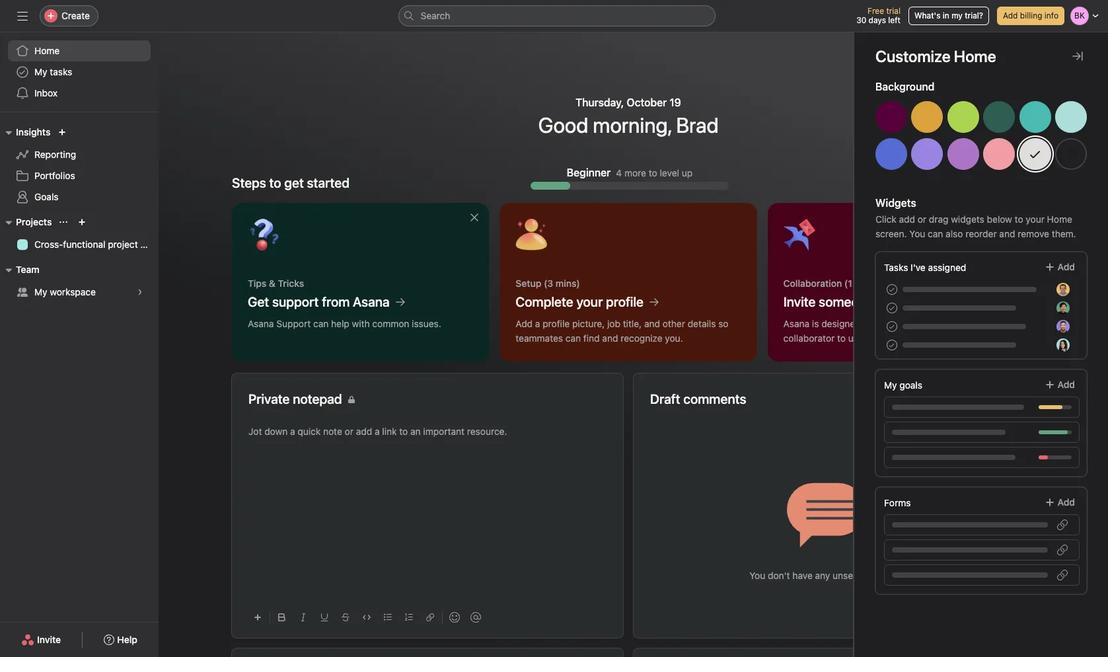 Task type: locate. For each thing, give the bounding box(es) containing it.
add for tasks i've assigned
[[1058, 261, 1076, 272]]

my left tasks
[[34, 66, 47, 77]]

1 horizontal spatial you
[[910, 228, 926, 239]]

projects
[[16, 216, 52, 227]]

you
[[910, 228, 926, 239], [750, 570, 766, 581]]

2 vertical spatial add button
[[1036, 491, 1084, 514]]

1 horizontal spatial and
[[645, 318, 660, 329]]

can inside click add or drag widgets below to your home screen. you can also reorder and remove them.
[[928, 228, 944, 239]]

1 horizontal spatial invite
[[784, 294, 816, 309]]

1 add button from the top
[[1036, 255, 1084, 279]]

1 you. from the left
[[665, 333, 683, 344]]

project
[[108, 239, 138, 250]]

1 horizontal spatial with
[[874, 333, 892, 344]]

you. down other
[[665, 333, 683, 344]]

with inside the asana is designed for collaboration. invite a trusted collaborator to use it with you.
[[874, 333, 892, 344]]

your
[[1026, 214, 1045, 225], [577, 294, 603, 309]]

my
[[952, 11, 963, 20]]

0 vertical spatial you
[[910, 228, 926, 239]]

my for my workspace
[[34, 286, 47, 298]]

from
[[322, 294, 350, 309]]

tips & tricks
[[248, 278, 304, 289]]

also
[[946, 228, 964, 239]]

to
[[649, 167, 658, 178], [269, 175, 281, 190], [1015, 214, 1024, 225], [877, 294, 889, 309], [838, 333, 846, 344]]

support
[[272, 294, 319, 309]]

hide sidebar image
[[17, 11, 28, 21]]

can left help
[[313, 318, 329, 329]]

profile for your
[[606, 294, 644, 309]]

1 vertical spatial can
[[313, 318, 329, 329]]

get
[[248, 294, 269, 309]]

home up them.
[[1048, 214, 1073, 225]]

at mention image
[[471, 612, 481, 623]]

asana support can help with common issues.
[[248, 318, 441, 329]]

my inside "global" element
[[34, 66, 47, 77]]

2 horizontal spatial can
[[928, 228, 944, 239]]

and up recognize
[[645, 318, 660, 329]]

dismiss image
[[470, 212, 480, 223]]

to right steps
[[269, 175, 281, 190]]

0 vertical spatial home
[[34, 45, 60, 56]]

add button
[[1036, 255, 1084, 279], [1036, 373, 1084, 397], [1036, 491, 1084, 514]]

job
[[608, 318, 621, 329]]

to left level at top right
[[649, 167, 658, 178]]

to inside beginner 4 more to level up
[[649, 167, 658, 178]]

0 horizontal spatial profile
[[543, 318, 570, 329]]

0 horizontal spatial a
[[535, 318, 540, 329]]

screen.
[[876, 228, 907, 239]]

collaborator
[[784, 333, 835, 344]]

1 vertical spatial your
[[577, 294, 603, 309]]

a
[[535, 318, 540, 329], [964, 318, 969, 329]]

tasks
[[50, 66, 72, 77]]

projects button
[[0, 214, 52, 230]]

tips
[[248, 278, 267, 289]]

0 vertical spatial your
[[1026, 214, 1045, 225]]

functional
[[63, 239, 105, 250]]

thursday, october 19 good morning, brad
[[538, 97, 719, 138]]

1 vertical spatial my
[[34, 286, 47, 298]]

1 vertical spatial invite
[[939, 318, 962, 329]]

you. inside add a profile picture, job title, and other details so teammates can find and recognize you.
[[665, 333, 683, 344]]

my tasks link
[[8, 61, 151, 83]]

2 vertical spatial invite
[[37, 634, 61, 645]]

click
[[876, 214, 897, 225]]

trial?
[[965, 11, 984, 20]]

days
[[869, 15, 887, 25]]

invite inside button
[[37, 634, 61, 645]]

1 horizontal spatial home
[[1048, 214, 1073, 225]]

with right help
[[352, 318, 370, 329]]

profile up teammates
[[543, 318, 570, 329]]

my
[[34, 66, 47, 77], [34, 286, 47, 298], [885, 379, 898, 391]]

2 horizontal spatial invite
[[939, 318, 962, 329]]

to inside click add or drag widgets below to your home screen. you can also reorder and remove them.
[[1015, 214, 1024, 225]]

trusted
[[972, 318, 1002, 329]]

teams element
[[0, 258, 159, 305]]

a left trusted
[[964, 318, 969, 329]]

recognize
[[621, 333, 663, 344]]

0 horizontal spatial you
[[750, 570, 766, 581]]

and down below
[[1000, 228, 1016, 239]]

you don't have any unsent comments
[[750, 570, 910, 581]]

new image
[[58, 128, 66, 136]]

add
[[1004, 11, 1018, 20], [1058, 261, 1076, 272], [516, 318, 533, 329], [1058, 379, 1076, 390], [1058, 497, 1076, 508]]

0 vertical spatial invite
[[784, 294, 816, 309]]

to up the asana is designed for collaboration. invite a trusted collaborator to use it with you.
[[877, 294, 889, 309]]

2 a from the left
[[964, 318, 969, 329]]

0 vertical spatial add button
[[1036, 255, 1084, 279]]

collaboration (1 min) invite someone to collaborate
[[784, 278, 959, 309]]

0 vertical spatial can
[[928, 228, 944, 239]]

someone
[[819, 294, 874, 309]]

bold image
[[278, 614, 286, 621]]

add for forms
[[1058, 497, 1076, 508]]

to inside collaboration (1 min) invite someone to collaborate
[[877, 294, 889, 309]]

add billing info
[[1004, 11, 1059, 20]]

your up picture,
[[577, 294, 603, 309]]

create button
[[40, 5, 98, 26]]

toolbar
[[249, 602, 607, 632]]

asana up common
[[353, 294, 390, 309]]

left
[[889, 15, 901, 25]]

remove
[[1018, 228, 1050, 239]]

what's in my trial?
[[915, 11, 984, 20]]

1 horizontal spatial can
[[566, 333, 581, 344]]

0 vertical spatial with
[[352, 318, 370, 329]]

to left use on the right bottom of page
[[838, 333, 846, 344]]

you. inside the asana is designed for collaboration. invite a trusted collaborator to use it with you.
[[895, 333, 913, 344]]

19
[[670, 97, 682, 108]]

my for my goals
[[885, 379, 898, 391]]

2 horizontal spatial asana
[[784, 318, 810, 329]]

reporting
[[34, 149, 76, 160]]

picture,
[[573, 318, 605, 329]]

0 horizontal spatial home
[[34, 45, 60, 56]]

underline image
[[321, 614, 329, 621]]

can inside add a profile picture, job title, and other details so teammates can find and recognize you.
[[566, 333, 581, 344]]

your up remove
[[1026, 214, 1045, 225]]

you. down collaboration.
[[895, 333, 913, 344]]

customize home
[[876, 47, 997, 65]]

0 horizontal spatial asana
[[248, 318, 274, 329]]

1 horizontal spatial you.
[[895, 333, 913, 344]]

& tricks
[[269, 278, 304, 289]]

with right it
[[874, 333, 892, 344]]

asana left is
[[784, 318, 810, 329]]

search button
[[398, 5, 716, 26]]

my inside teams element
[[34, 286, 47, 298]]

you left don't
[[750, 570, 766, 581]]

2 you. from the left
[[895, 333, 913, 344]]

2 vertical spatial and
[[603, 333, 618, 344]]

0 horizontal spatial you.
[[665, 333, 683, 344]]

inbox link
[[8, 83, 151, 104]]

0 vertical spatial my
[[34, 66, 47, 77]]

to right below
[[1015, 214, 1024, 225]]

asana
[[353, 294, 390, 309], [248, 318, 274, 329], [784, 318, 810, 329]]

2 add button from the top
[[1036, 373, 1084, 397]]

your inside click add or drag widgets below to your home screen. you can also reorder and remove them.
[[1026, 214, 1045, 225]]

insights
[[16, 126, 50, 138]]

0 horizontal spatial invite
[[37, 634, 61, 645]]

a up teammates
[[535, 318, 540, 329]]

home inside "global" element
[[34, 45, 60, 56]]

1 horizontal spatial profile
[[606, 294, 644, 309]]

widgets
[[876, 197, 917, 209]]

1 vertical spatial you
[[750, 570, 766, 581]]

unsent
[[833, 570, 862, 581]]

private notepad
[[249, 391, 342, 407]]

0 vertical spatial and
[[1000, 228, 1016, 239]]

profile up title,
[[606, 294, 644, 309]]

assigned
[[929, 262, 967, 273]]

0 horizontal spatial can
[[313, 318, 329, 329]]

close customization pane image
[[1073, 51, 1084, 61]]

add inside button
[[1004, 11, 1018, 20]]

tasks
[[885, 262, 909, 273]]

free trial 30 days left
[[857, 6, 901, 25]]

a inside the asana is designed for collaboration. invite a trusted collaborator to use it with you.
[[964, 318, 969, 329]]

2 horizontal spatial and
[[1000, 228, 1016, 239]]

goals
[[900, 379, 923, 391]]

2 vertical spatial my
[[885, 379, 898, 391]]

steps
[[232, 175, 266, 190]]

can
[[928, 228, 944, 239], [313, 318, 329, 329], [566, 333, 581, 344]]

home up my tasks
[[34, 45, 60, 56]]

my left goals
[[885, 379, 898, 391]]

link image
[[426, 614, 434, 621]]

1 horizontal spatial your
[[1026, 214, 1045, 225]]

i've
[[911, 262, 926, 273]]

3 add button from the top
[[1036, 491, 1084, 514]]

profile inside add a profile picture, job title, and other details so teammates can find and recognize you.
[[543, 318, 570, 329]]

1 vertical spatial with
[[874, 333, 892, 344]]

you down or
[[910, 228, 926, 239]]

you.
[[665, 333, 683, 344], [895, 333, 913, 344]]

0 horizontal spatial and
[[603, 333, 618, 344]]

asana is designed for collaboration. invite a trusted collaborator to use it with you.
[[784, 318, 1002, 344]]

1 vertical spatial add button
[[1036, 373, 1084, 397]]

asana down get
[[248, 318, 274, 329]]

can down drag
[[928, 228, 944, 239]]

1 vertical spatial profile
[[543, 318, 570, 329]]

or
[[918, 214, 927, 225]]

see details, my workspace image
[[136, 288, 144, 296]]

my down team
[[34, 286, 47, 298]]

support
[[277, 318, 311, 329]]

is
[[812, 318, 819, 329]]

level
[[660, 167, 680, 178]]

get started
[[284, 175, 350, 190]]

asana for invite someone to collaborate
[[784, 318, 810, 329]]

1 a from the left
[[535, 318, 540, 329]]

asana inside the asana is designed for collaboration. invite a trusted collaborator to use it with you.
[[784, 318, 810, 329]]

and down job on the right
[[603, 333, 618, 344]]

1 horizontal spatial a
[[964, 318, 969, 329]]

0 vertical spatial profile
[[606, 294, 644, 309]]

2 vertical spatial can
[[566, 333, 581, 344]]

home link
[[8, 40, 151, 61]]

beginner 4 more to level up
[[567, 167, 693, 179]]

draft comments
[[651, 391, 747, 407]]

invite
[[784, 294, 816, 309], [939, 318, 962, 329], [37, 634, 61, 645]]

1 vertical spatial home
[[1048, 214, 1073, 225]]

4
[[616, 167, 622, 178]]

can left the find
[[566, 333, 581, 344]]

show options, current sort, top image
[[60, 218, 68, 226]]



Task type: describe. For each thing, give the bounding box(es) containing it.
it
[[866, 333, 872, 344]]

team
[[16, 264, 39, 275]]

designed
[[822, 318, 861, 329]]

title,
[[623, 318, 642, 329]]

insert an object image
[[254, 614, 262, 621]]

asana for get support from asana
[[248, 318, 274, 329]]

0 horizontal spatial with
[[352, 318, 370, 329]]

click add or drag widgets below to your home screen. you can also reorder and remove them.
[[876, 214, 1077, 239]]

drag
[[929, 214, 949, 225]]

code image
[[363, 614, 371, 621]]

(3 mins)
[[544, 278, 580, 289]]

below
[[987, 214, 1013, 225]]

use
[[849, 333, 864, 344]]

notepad
[[293, 391, 342, 407]]

create
[[61, 10, 90, 21]]

collaboration.
[[878, 318, 936, 329]]

complete
[[516, 294, 574, 309]]

insights element
[[0, 120, 159, 210]]

numbered list image
[[405, 614, 413, 621]]

help
[[117, 634, 137, 645]]

workspace
[[50, 286, 96, 298]]

inbox
[[34, 87, 58, 99]]

morning,
[[593, 112, 672, 138]]

for
[[864, 318, 876, 329]]

collaborate
[[892, 294, 959, 309]]

forms
[[885, 497, 911, 508]]

(1 min)
[[845, 278, 875, 289]]

widgets
[[951, 214, 985, 225]]

free
[[868, 6, 885, 16]]

invite inside collaboration (1 min) invite someone to collaborate
[[784, 294, 816, 309]]

brad
[[677, 112, 719, 138]]

a inside add a profile picture, job title, and other details so teammates can find and recognize you.
[[535, 318, 540, 329]]

can for teammates
[[566, 333, 581, 344]]

global element
[[0, 32, 159, 112]]

add inside add a profile picture, job title, and other details so teammates can find and recognize you.
[[516, 318, 533, 329]]

add billing info button
[[998, 7, 1065, 25]]

portfolios
[[34, 170, 75, 181]]

30
[[857, 15, 867, 25]]

add for my goals
[[1058, 379, 1076, 390]]

0 horizontal spatial your
[[577, 294, 603, 309]]

goals link
[[8, 186, 151, 208]]

good
[[538, 112, 589, 138]]

setup (3 mins)
[[516, 278, 580, 289]]

common
[[372, 318, 410, 329]]

collaboration
[[784, 278, 842, 289]]

1 vertical spatial and
[[645, 318, 660, 329]]

add button for goals
[[1036, 373, 1084, 397]]

other
[[663, 318, 686, 329]]

october
[[627, 97, 667, 108]]

help
[[331, 318, 350, 329]]

add
[[899, 214, 916, 225]]

more
[[625, 167, 647, 178]]

to inside the asana is designed for collaboration. invite a trusted collaborator to use it with you.
[[838, 333, 846, 344]]

add a profile picture, job title, and other details so teammates can find and recognize you.
[[516, 318, 729, 344]]

any
[[816, 570, 831, 581]]

you inside click add or drag widgets below to your home screen. you can also reorder and remove them.
[[910, 228, 926, 239]]

search list box
[[398, 5, 716, 26]]

cross-functional project plan
[[34, 239, 159, 250]]

bulleted list image
[[384, 614, 392, 621]]

teammates
[[516, 333, 563, 344]]

invite button
[[13, 628, 70, 652]]

issues.
[[412, 318, 441, 329]]

my workspace link
[[8, 282, 151, 303]]

my workspace
[[34, 286, 96, 298]]

reorder
[[966, 228, 997, 239]]

portfolios link
[[8, 165, 151, 186]]

italics image
[[299, 614, 307, 621]]

info
[[1045, 11, 1059, 20]]

comments
[[865, 570, 910, 581]]

cross-
[[34, 239, 63, 250]]

strikethrough image
[[342, 614, 350, 621]]

details
[[688, 318, 716, 329]]

don't
[[768, 570, 790, 581]]

my for my tasks
[[34, 66, 47, 77]]

can for you
[[928, 228, 944, 239]]

them.
[[1052, 228, 1077, 239]]

projects element
[[0, 210, 159, 258]]

up
[[682, 167, 693, 178]]

new project or portfolio image
[[78, 218, 86, 226]]

steps to get started
[[232, 175, 350, 190]]

team button
[[0, 262, 39, 278]]

scroll card carousel right image
[[1020, 278, 1031, 289]]

emoji image
[[450, 612, 460, 623]]

tasks i've assigned
[[885, 262, 967, 273]]

1 horizontal spatial asana
[[353, 294, 390, 309]]

add button for i've
[[1036, 255, 1084, 279]]

profile for a
[[543, 318, 570, 329]]

and inside click add or drag widgets below to your home screen. you can also reorder and remove them.
[[1000, 228, 1016, 239]]

my tasks
[[34, 66, 72, 77]]

have
[[793, 570, 813, 581]]

so
[[719, 318, 729, 329]]

billing
[[1021, 11, 1043, 20]]

search
[[421, 10, 451, 21]]

invite inside the asana is designed for collaboration. invite a trusted collaborator to use it with you.
[[939, 318, 962, 329]]

home inside click add or drag widgets below to your home screen. you can also reorder and remove them.
[[1048, 214, 1073, 225]]

background option group
[[876, 101, 1088, 175]]

in
[[943, 11, 950, 20]]



Task type: vqa. For each thing, say whether or not it's contained in the screenshot.
the Asana logo
no



